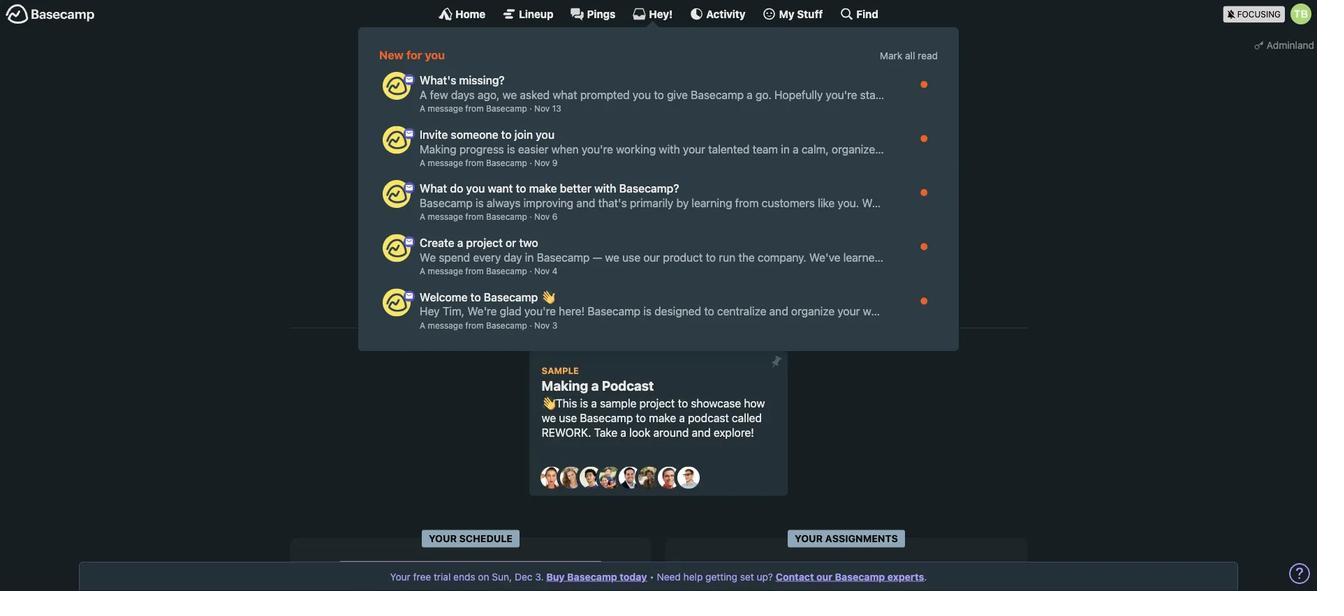 Task type: locate. For each thing, give the bounding box(es) containing it.
activity link
[[690, 7, 746, 21]]

nov left 3
[[534, 320, 550, 330]]

a
[[420, 104, 425, 113], [420, 158, 425, 168], [420, 212, 425, 222], [420, 266, 425, 276], [420, 320, 425, 330]]

basecamp up take
[[580, 411, 633, 425]]

message up create
[[428, 212, 463, 222]]

2 basecamp image from the top
[[383, 180, 411, 208]]

a for invite
[[420, 158, 425, 168]]

from down welcome to basecamp 👋
[[465, 320, 484, 330]]

quickly
[[409, 177, 447, 191]]

👋 inside sample making a podcast 👋 this is a sample project to showcase how we use basecamp to make a podcast called rework. take a look around and explore!
[[542, 397, 553, 410]]

your free trial ends on sun, dec  3. buy basecamp today • need help getting set up? contact our basecamp experts .
[[390, 571, 927, 583]]

a right in
[[680, 113, 685, 124]]

0 horizontal spatial with
[[532, 177, 553, 191]]

5 message from the top
[[428, 320, 463, 330]]

all left in
[[657, 113, 667, 124]]

your up contact
[[795, 533, 823, 545]]

called
[[732, 411, 762, 425]]

3 from from the top
[[465, 212, 484, 222]]

2 vertical spatial onboarding image
[[404, 291, 415, 302]]

all left read
[[905, 50, 915, 61]]

nov left 13 at the top left of the page
[[534, 104, 550, 113]]

3 message from the top
[[428, 212, 463, 222]]

projects
[[558, 113, 595, 124]]

today
[[620, 571, 647, 583]]

2 onboarding image from the top
[[404, 237, 415, 248]]

around
[[653, 426, 689, 439]]

from up "create a project or two"
[[465, 212, 484, 222]]

recent
[[527, 113, 555, 124]]

0 horizontal spatial you
[[425, 48, 445, 62]]

what's
[[420, 74, 456, 87]]

to down the a message from basecamp nov 4
[[471, 290, 481, 304]]

your up trial
[[429, 533, 457, 545]]

invite inside main element
[[420, 128, 448, 141]]

use
[[559, 411, 577, 425]]

1 onboarding image from the top
[[404, 128, 415, 139]]

list
[[688, 113, 701, 124]]

2 message from the top
[[428, 158, 463, 168]]

make down nov 9 element
[[529, 182, 557, 195]]

basecamp image for what's missing?
[[383, 72, 411, 100]]

0 vertical spatial tim burton image
[[1291, 3, 1312, 24]]

1 onboarding image from the top
[[404, 74, 415, 85]]

with down nov 9 element
[[532, 177, 553, 191]]

5 nov from the top
[[534, 320, 550, 330]]

3 onboarding image from the top
[[404, 291, 415, 302]]

basecamp down the a message from basecamp nov 4
[[484, 290, 538, 304]]

onboarding image down new for you at left top
[[404, 74, 415, 85]]

you right get
[[466, 182, 485, 195]]

your assignments
[[795, 533, 898, 545]]

2 from from the top
[[465, 158, 484, 168]]

nov left 9
[[534, 158, 550, 168]]

find
[[857, 8, 879, 20]]

view
[[632, 113, 654, 124]]

mark
[[880, 50, 903, 61]]

2 horizontal spatial your
[[795, 533, 823, 545]]

a down what's
[[420, 104, 425, 113]]

we
[[542, 411, 556, 425]]

0 horizontal spatial make
[[529, 182, 557, 195]]

0 horizontal spatial invite
[[420, 128, 448, 141]]

recently visited
[[612, 322, 705, 334]]

sample making a podcast 👋 this is a sample project to showcase how we use basecamp to make a podcast called rework. take a look around and explore!
[[542, 365, 765, 439]]

what's missing?
[[420, 74, 505, 87]]

1 vertical spatial basecamp image
[[383, 180, 411, 208]]

0 horizontal spatial all
[[657, 113, 667, 124]]

to right 'up' at the left top
[[485, 177, 495, 191]]

1 vertical spatial onboarding image
[[404, 182, 415, 194]]

👋 up we
[[542, 397, 553, 410]]

basecamp image down tim burton image
[[383, 289, 411, 317]]

onboarding image for welcome to basecamp 👋
[[404, 291, 415, 302]]

mark all read button
[[880, 49, 938, 63]]

2 vertical spatial project
[[639, 397, 675, 410]]

1 vertical spatial tim burton image
[[673, 262, 696, 284]]

trial
[[434, 571, 451, 583]]

contact our basecamp experts link
[[776, 571, 924, 583]]

a left new
[[593, 80, 599, 94]]

focusing
[[1237, 9, 1281, 19]]

1 vertical spatial onboarding image
[[404, 237, 415, 248]]

basecamp image left what
[[383, 180, 411, 208]]

a up the quickly
[[420, 158, 425, 168]]

get
[[449, 177, 466, 191]]

a right is in the bottom left of the page
[[591, 397, 597, 410]]

1 horizontal spatial with
[[594, 182, 616, 195]]

4 nov from the top
[[534, 266, 550, 276]]

a down welcome at the left of page
[[420, 320, 425, 330]]

2 a from the top
[[420, 158, 425, 168]]

a for create
[[420, 266, 425, 276]]

project
[[626, 80, 662, 94], [466, 236, 503, 249], [639, 397, 675, 410]]

missing?
[[459, 74, 505, 87]]

project down a message from basecamp nov 6
[[466, 236, 503, 249]]

nicole katz image
[[638, 467, 661, 489]]

with right better
[[594, 182, 616, 195]]

0 vertical spatial 👋
[[541, 290, 552, 304]]

to up podcast
[[678, 397, 688, 410]]

better
[[560, 182, 592, 195]]

4 from from the top
[[465, 266, 484, 276]]

1 vertical spatial invite
[[420, 128, 448, 141]]

0 vertical spatial onboarding image
[[404, 74, 415, 85]]

1 horizontal spatial your
[[429, 533, 457, 545]]

message up get
[[428, 158, 463, 168]]

1 horizontal spatial invite
[[689, 80, 717, 94]]

0 vertical spatial onboarding image
[[404, 128, 415, 139]]

a up create
[[420, 212, 425, 222]]

onboarding image left create
[[404, 237, 415, 248]]

1 vertical spatial basecamp image
[[383, 234, 411, 262]]

1 vertical spatial 👋
[[542, 397, 553, 410]]

basecamp up join
[[486, 104, 527, 113]]

4 message from the top
[[428, 266, 463, 276]]

my
[[779, 8, 795, 20]]

4 a from the top
[[420, 266, 425, 276]]

create
[[420, 236, 454, 249]]

2 vertical spatial basecamp image
[[383, 289, 411, 317]]

quickly get up to speed with everything basecamp link
[[397, 146, 655, 291]]

2 vertical spatial you
[[466, 182, 485, 195]]

activity
[[706, 8, 746, 20]]

0 vertical spatial you
[[425, 48, 445, 62]]

someone
[[451, 128, 498, 141]]

1 vertical spatial make
[[649, 411, 676, 425]]

invite people link
[[678, 72, 766, 102]]

1 horizontal spatial you
[[466, 182, 485, 195]]

from
[[465, 104, 484, 113], [465, 158, 484, 168], [465, 212, 484, 222], [465, 266, 484, 276], [465, 320, 484, 330]]

new
[[602, 80, 623, 94]]

up
[[469, 177, 482, 191]]

3 basecamp image from the top
[[383, 289, 411, 317]]

message down welcome at the left of page
[[428, 320, 463, 330]]

5 from from the top
[[465, 320, 484, 330]]

home
[[455, 8, 486, 20]]

make a new project link
[[551, 72, 673, 102]]

basecamp image
[[383, 126, 411, 154], [383, 234, 411, 262], [383, 289, 411, 317]]

3
[[552, 320, 557, 330]]

your
[[429, 533, 457, 545], [795, 533, 823, 545], [390, 571, 411, 583]]

visited
[[666, 322, 705, 334]]

message for create
[[428, 266, 463, 276]]

welcome
[[420, 290, 468, 304]]

from up welcome to basecamp 👋
[[465, 266, 484, 276]]

podcast
[[602, 378, 654, 394]]

nov left 4
[[534, 266, 550, 276]]

onboarding image
[[404, 74, 415, 85], [404, 237, 415, 248], [404, 291, 415, 302]]

message down what's
[[428, 104, 463, 113]]

1 horizontal spatial make
[[649, 411, 676, 425]]

you for for
[[425, 48, 445, 62]]

all
[[905, 50, 915, 61], [657, 113, 667, 124]]

basecamp image for invite someone to join you
[[383, 126, 411, 154]]

recently
[[612, 322, 663, 334]]

make inside sample making a podcast 👋 this is a sample project to showcase how we use basecamp to make a podcast called rework. take a look around and explore!
[[649, 411, 676, 425]]

0 vertical spatial project
[[626, 80, 662, 94]]

.
[[924, 571, 927, 583]]

basecamp down the quickly
[[409, 192, 462, 205]]

invite left someone
[[420, 128, 448, 141]]

None submit
[[766, 351, 788, 373]]

you
[[425, 48, 445, 62], [536, 128, 555, 141], [466, 182, 485, 195]]

0 vertical spatial all
[[905, 50, 915, 61]]

rework.
[[542, 426, 591, 439]]

0 vertical spatial make
[[529, 182, 557, 195]]

1 vertical spatial project
[[466, 236, 503, 249]]

november
[[446, 569, 496, 581]]

3 nov from the top
[[534, 212, 550, 222]]

0 vertical spatial basecamp image
[[383, 72, 411, 100]]

project right new
[[626, 80, 662, 94]]

basecamp image up the quickly
[[383, 126, 411, 154]]

annie bryan image
[[541, 467, 563, 489]]

2 nov from the top
[[534, 158, 550, 168]]

want
[[488, 182, 513, 195]]

tim burton image inside focusing popup button
[[1291, 3, 1312, 24]]

make
[[563, 80, 590, 94]]

a
[[593, 80, 599, 94], [680, 113, 685, 124], [457, 236, 463, 249], [591, 378, 599, 394], [591, 397, 597, 410], [679, 411, 685, 425], [620, 426, 626, 439]]

onboarding image left what
[[404, 182, 415, 194]]

switch accounts image
[[6, 3, 95, 25]]

1 a from the top
[[420, 104, 425, 113]]

from up someone
[[465, 104, 484, 113]]

3 a from the top
[[420, 212, 425, 222]]

your left free
[[390, 571, 411, 583]]

dec
[[515, 571, 533, 583]]

a for what
[[420, 212, 425, 222]]

0 vertical spatial basecamp image
[[383, 126, 411, 154]]

lineup
[[519, 8, 554, 20]]

basecamp right buy
[[567, 571, 617, 583]]

project up around
[[639, 397, 675, 410]]

from up 'up' at the left top
[[465, 158, 484, 168]]

tim burton image
[[1291, 3, 1312, 24], [673, 262, 696, 284]]

invite up "list"
[[689, 80, 717, 94]]

onboarding image
[[404, 128, 415, 139], [404, 182, 415, 194]]

onboarding image up the quickly
[[404, 128, 415, 139]]

set
[[740, 571, 754, 583]]

what
[[420, 182, 447, 195]]

quickly get up to speed with everything basecamp
[[409, 177, 610, 205]]

you right for
[[425, 48, 445, 62]]

podcast
[[688, 411, 729, 425]]

project inside main element
[[466, 236, 503, 249]]

in
[[669, 113, 677, 124]]

basecamp up speed on the top of the page
[[486, 158, 527, 168]]

project inside sample making a podcast 👋 this is a sample project to showcase how we use basecamp to make a podcast called rework. take a look around and explore!
[[639, 397, 675, 410]]

invite
[[689, 80, 717, 94], [420, 128, 448, 141]]

basecamp image
[[383, 72, 411, 100], [383, 180, 411, 208]]

all inside button
[[905, 50, 915, 61]]

invite for invite people
[[689, 80, 717, 94]]

basecamp image down new
[[383, 72, 411, 100]]

home link
[[439, 7, 486, 21]]

invite someone to join you
[[420, 128, 555, 141]]

1 message from the top
[[428, 104, 463, 113]]

getting
[[706, 571, 738, 583]]

1 vertical spatial you
[[536, 128, 555, 141]]

invite for invite someone to join you
[[420, 128, 448, 141]]

message for what
[[428, 212, 463, 222]]

you down 'recent'
[[536, 128, 555, 141]]

or
[[506, 236, 516, 249]]

onboarding image for what do you want to make better with basecamp?
[[404, 182, 415, 194]]

tim burton image up visited
[[673, 262, 696, 284]]

a message from basecamp nov 13
[[420, 104, 561, 113]]

2 onboarding image from the top
[[404, 182, 415, 194]]

everything
[[556, 177, 610, 191]]

onboarding image down tim burton image
[[404, 291, 415, 302]]

👋 down nov 4 element
[[541, 290, 552, 304]]

nov 4 element
[[534, 266, 558, 276]]

make up around
[[649, 411, 676, 425]]

nov
[[534, 104, 550, 113], [534, 158, 550, 168], [534, 212, 550, 222], [534, 266, 550, 276], [534, 320, 550, 330]]

5 a from the top
[[420, 320, 425, 330]]

a message from basecamp nov 4
[[420, 266, 558, 276]]

message for invite
[[428, 158, 463, 168]]

message up welcome at the left of page
[[428, 266, 463, 276]]

1 horizontal spatial tim burton image
[[1291, 3, 1312, 24]]

1 vertical spatial all
[[657, 113, 667, 124]]

1 basecamp image from the top
[[383, 72, 411, 100]]

a right create
[[457, 236, 463, 249]]

tim burton image up adminland
[[1291, 3, 1312, 24]]

nov left 6
[[534, 212, 550, 222]]

a for welcome
[[420, 320, 425, 330]]

a down create
[[420, 266, 425, 276]]

find button
[[840, 7, 879, 21]]

onboarding image for invite someone to join you
[[404, 128, 415, 139]]

0 vertical spatial invite
[[689, 80, 717, 94]]

2 basecamp image from the top
[[383, 234, 411, 262]]

1 horizontal spatial all
[[905, 50, 915, 61]]

👋
[[541, 290, 552, 304], [542, 397, 553, 410]]

message for welcome
[[428, 320, 463, 330]]

for
[[406, 48, 422, 62]]

basecamp image left create
[[383, 234, 411, 262]]

1 basecamp image from the top
[[383, 126, 411, 154]]



Task type: vqa. For each thing, say whether or not it's contained in the screenshot.
The Quickly Get Up To Speed With Everything Basecamp link
yes



Task type: describe. For each thing, give the bounding box(es) containing it.
up?
[[757, 571, 773, 583]]

nov 9 element
[[534, 158, 558, 168]]

onboarding image for what's missing?
[[404, 74, 415, 85]]

3.
[[535, 571, 544, 583]]

pinned
[[483, 113, 514, 124]]

basecamp down quickly get up to speed with everything basecamp
[[486, 212, 527, 222]]

need
[[657, 571, 681, 583]]

a up around
[[679, 411, 685, 425]]

a message from basecamp nov 6
[[420, 212, 558, 222]]

take
[[594, 426, 618, 439]]

nov for two
[[534, 266, 550, 276]]

contact
[[776, 571, 814, 583]]

explore!
[[714, 426, 754, 439]]

basecamp down or
[[486, 266, 527, 276]]

this
[[556, 397, 577, 410]]

experts
[[888, 571, 924, 583]]

message for what's
[[428, 104, 463, 113]]

view all in a list link
[[632, 113, 701, 124]]

pinned & recent projects below · view all in a list
[[483, 113, 701, 124]]

lineup link
[[502, 7, 554, 21]]

basecamp inside quickly get up to speed with everything basecamp
[[409, 192, 462, 205]]

basecamp inside sample making a podcast 👋 this is a sample project to showcase how we use basecamp to make a podcast called rework. take a look around and explore!
[[580, 411, 633, 425]]

2 horizontal spatial you
[[536, 128, 555, 141]]

josh fiske image
[[619, 467, 641, 489]]

from for you
[[465, 212, 484, 222]]

a left look
[[620, 426, 626, 439]]

assignments
[[825, 533, 898, 545]]

buy
[[546, 571, 565, 583]]

steve marsh image
[[658, 467, 680, 489]]

onboarding image for create a project or two
[[404, 237, 415, 248]]

you for do
[[466, 182, 485, 195]]

to left join
[[501, 128, 512, 141]]

schedule
[[459, 533, 513, 545]]

invite people
[[689, 80, 754, 94]]

·
[[627, 113, 630, 124]]

how
[[744, 397, 765, 410]]

my stuff
[[779, 8, 823, 20]]

a message from basecamp nov 9
[[420, 158, 558, 168]]

6
[[552, 212, 558, 222]]

read
[[918, 50, 938, 61]]

help
[[684, 571, 703, 583]]

nov for you
[[534, 158, 550, 168]]

1 from from the top
[[465, 104, 484, 113]]

from for project
[[465, 266, 484, 276]]

do
[[450, 182, 463, 195]]

1 nov from the top
[[534, 104, 550, 113]]

with inside quickly get up to speed with everything basecamp
[[532, 177, 553, 191]]

basecamp right the our
[[835, 571, 885, 583]]

victor cooper image
[[677, 467, 700, 489]]

•
[[650, 571, 654, 583]]

join
[[515, 128, 533, 141]]

basecamp image for create a project or two
[[383, 234, 411, 262]]

a message from basecamp nov 3
[[420, 320, 557, 330]]

is
[[580, 397, 588, 410]]

your for your assignments
[[795, 533, 823, 545]]

from for basecamp
[[465, 320, 484, 330]]

new for you
[[379, 48, 445, 62]]

ends
[[453, 571, 475, 583]]

to right want
[[516, 182, 526, 195]]

making
[[542, 378, 588, 394]]

hey! button
[[632, 7, 673, 21]]

and
[[692, 426, 711, 439]]

4
[[552, 266, 558, 276]]

sample
[[542, 365, 579, 376]]

0 horizontal spatial your
[[390, 571, 411, 583]]

jared davis image
[[580, 467, 602, 489]]

people
[[720, 80, 754, 94]]

basecamp image for what do you want to make better with basecamp?
[[383, 180, 411, 208]]

nov 6 element
[[534, 212, 558, 222]]

9
[[552, 158, 558, 168]]

stuff
[[797, 8, 823, 20]]

basecamp?
[[619, 182, 679, 195]]

to up look
[[636, 411, 646, 425]]

showcase
[[691, 397, 741, 410]]

two
[[519, 236, 538, 249]]

pings
[[587, 8, 616, 20]]

cheryl walters image
[[560, 467, 582, 489]]

your schedule
[[429, 533, 513, 545]]

to inside quickly get up to speed with everything basecamp
[[485, 177, 495, 191]]

jennifer young image
[[599, 467, 622, 489]]

hey!
[[649, 8, 673, 20]]

make a new project
[[563, 80, 662, 94]]

pings button
[[570, 7, 616, 21]]

👋 inside main element
[[541, 290, 552, 304]]

tim burton image
[[408, 262, 430, 284]]

main element
[[0, 0, 1317, 351]]

nov 3 element
[[534, 320, 557, 330]]

your for your schedule
[[429, 533, 457, 545]]

below
[[597, 113, 624, 124]]

look
[[629, 426, 651, 439]]

sun,
[[492, 571, 512, 583]]

with inside main element
[[594, 182, 616, 195]]

nov 13 element
[[534, 104, 561, 113]]

make inside main element
[[529, 182, 557, 195]]

mark all read
[[880, 50, 938, 61]]

buy basecamp today link
[[546, 571, 647, 583]]

a right making
[[591, 378, 599, 394]]

13
[[552, 104, 561, 113]]

basecamp down welcome to basecamp 👋
[[486, 320, 527, 330]]

our
[[816, 571, 833, 583]]

&
[[517, 113, 524, 124]]

free
[[413, 571, 431, 583]]

sample
[[600, 397, 637, 410]]

what do you want to make better with basecamp?
[[420, 182, 679, 195]]

from for to
[[465, 158, 484, 168]]

focusing button
[[1223, 0, 1317, 27]]

basecamp image for welcome to basecamp 👋
[[383, 289, 411, 317]]

0 horizontal spatial tim burton image
[[673, 262, 696, 284]]

nov for to
[[534, 212, 550, 222]]

a for what's
[[420, 104, 425, 113]]



